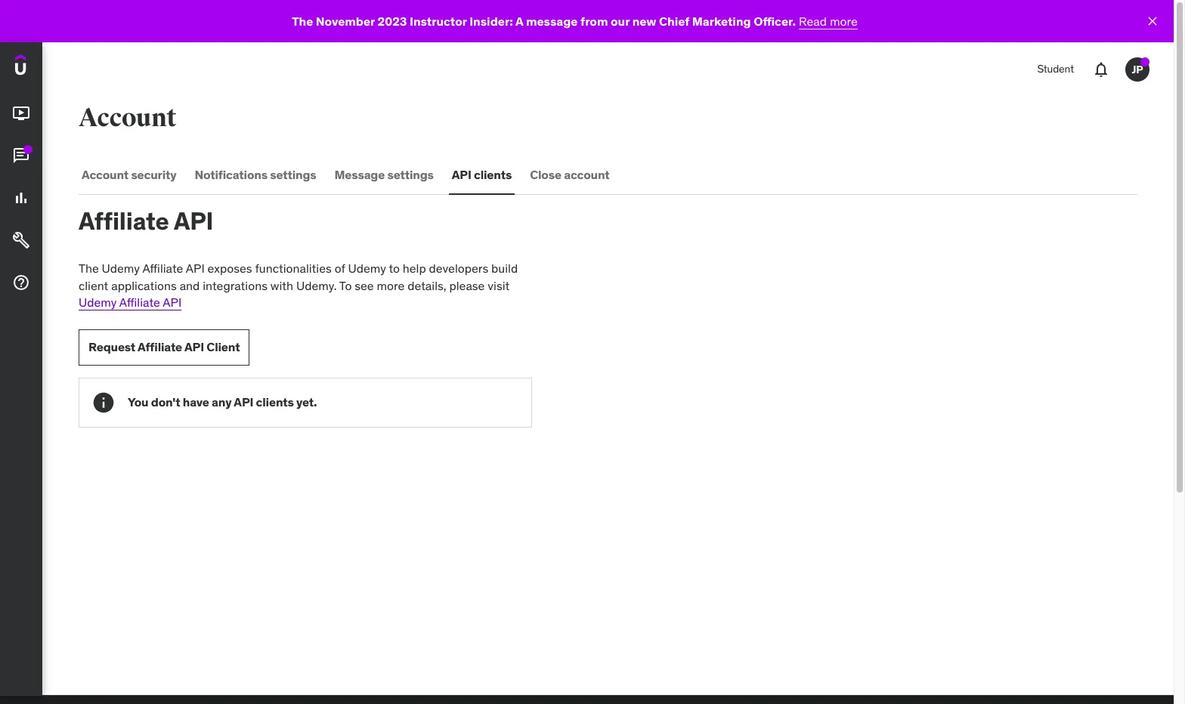 Task type: describe. For each thing, give the bounding box(es) containing it.
api inside button
[[184, 339, 204, 355]]

api inside button
[[452, 167, 471, 182]]

2023
[[378, 13, 407, 29]]

close account button
[[527, 157, 613, 194]]

close image
[[1145, 14, 1160, 29]]

affiliate inside button
[[138, 339, 182, 355]]

exposes
[[208, 261, 252, 276]]

message
[[526, 13, 578, 29]]

settings for message settings
[[387, 167, 434, 182]]

and
[[180, 278, 200, 293]]

our
[[611, 13, 630, 29]]

affiliate down applications
[[119, 295, 160, 310]]

the for the udemy affiliate api exposes functionalities of udemy to help developers build client applications and integrations with udemy.  to see more details, please visit udemy affiliate api
[[79, 261, 99, 276]]

message settings
[[335, 167, 434, 182]]

with
[[270, 278, 293, 293]]

jp
[[1132, 62, 1143, 76]]

new
[[632, 13, 657, 29]]

have
[[183, 395, 209, 410]]

udemy down client
[[79, 295, 117, 310]]

integrations
[[203, 278, 268, 293]]

help
[[403, 261, 426, 276]]

november
[[316, 13, 375, 29]]

chief
[[659, 13, 690, 29]]

4 medium image from the top
[[12, 274, 30, 292]]

you have alerts image
[[1141, 57, 1150, 67]]

affiliate down account security button at the left top of page
[[79, 206, 169, 237]]

any
[[212, 395, 232, 410]]

account for account security
[[82, 167, 129, 182]]

account security
[[82, 167, 176, 182]]

udemy up applications
[[102, 261, 140, 276]]

insider:
[[470, 13, 513, 29]]

don't
[[151, 395, 180, 410]]

jp link
[[1120, 51, 1156, 88]]

to
[[339, 278, 352, 293]]

account security button
[[79, 157, 180, 194]]

officer.
[[754, 13, 796, 29]]

build
[[491, 261, 518, 276]]

yet.
[[296, 395, 317, 410]]

medium image
[[12, 189, 30, 207]]

1 horizontal spatial more
[[830, 13, 858, 29]]

the udemy affiliate api exposes functionalities of udemy to help developers build client applications and integrations with udemy.  to see more details, please visit udemy affiliate api
[[79, 261, 518, 310]]

affiliate api
[[79, 206, 213, 237]]

client
[[207, 339, 240, 355]]

api clients button
[[449, 157, 515, 194]]



Task type: locate. For each thing, give the bounding box(es) containing it.
notifications settings button
[[192, 157, 319, 194]]

0 horizontal spatial settings
[[270, 167, 316, 182]]

clients left yet.
[[256, 395, 294, 410]]

udemy
[[102, 261, 140, 276], [348, 261, 386, 276], [79, 295, 117, 310]]

0 horizontal spatial the
[[79, 261, 99, 276]]

1 vertical spatial the
[[79, 261, 99, 276]]

1 horizontal spatial settings
[[387, 167, 434, 182]]

udemy.
[[296, 278, 337, 293]]

settings for notifications settings
[[270, 167, 316, 182]]

from
[[581, 13, 608, 29]]

1 horizontal spatial clients
[[474, 167, 512, 182]]

1 settings from the left
[[270, 167, 316, 182]]

developers
[[429, 261, 489, 276]]

a
[[516, 13, 523, 29]]

affiliate right request
[[138, 339, 182, 355]]

1 vertical spatial clients
[[256, 395, 294, 410]]

affiliate up applications
[[142, 261, 183, 276]]

2 medium image from the top
[[12, 147, 30, 165]]

message settings button
[[332, 157, 437, 194]]

account
[[79, 102, 176, 134], [82, 167, 129, 182]]

more
[[830, 13, 858, 29], [377, 278, 405, 293]]

see
[[355, 278, 374, 293]]

the november 2023 instructor insider: a message from our new chief marketing officer. read more
[[292, 13, 858, 29]]

you don't have any api clients yet.
[[128, 395, 317, 410]]

client
[[79, 278, 108, 293]]

applications
[[111, 278, 177, 293]]

0 vertical spatial account
[[79, 102, 176, 134]]

you
[[128, 395, 149, 410]]

student link
[[1028, 51, 1083, 88]]

marketing
[[692, 13, 751, 29]]

0 horizontal spatial more
[[377, 278, 405, 293]]

1 vertical spatial more
[[377, 278, 405, 293]]

udemy affiliate api link
[[79, 295, 182, 310]]

message
[[335, 167, 385, 182]]

account inside button
[[82, 167, 129, 182]]

request affiliate api client
[[88, 339, 240, 355]]

0 vertical spatial the
[[292, 13, 313, 29]]

student
[[1037, 62, 1074, 76]]

account left security
[[82, 167, 129, 182]]

0 horizontal spatial clients
[[256, 395, 294, 410]]

2 settings from the left
[[387, 167, 434, 182]]

affiliate
[[79, 206, 169, 237], [142, 261, 183, 276], [119, 295, 160, 310], [138, 339, 182, 355]]

udemy image
[[15, 54, 84, 80]]

clients
[[474, 167, 512, 182], [256, 395, 294, 410]]

1 horizontal spatial the
[[292, 13, 313, 29]]

the
[[292, 13, 313, 29], [79, 261, 99, 276]]

settings
[[270, 167, 316, 182], [387, 167, 434, 182]]

please
[[449, 278, 485, 293]]

security
[[131, 167, 176, 182]]

settings right the message on the left top of page
[[387, 167, 434, 182]]

account
[[564, 167, 610, 182]]

medium image down 'udemy' image
[[12, 104, 30, 123]]

0 vertical spatial more
[[830, 13, 858, 29]]

1 medium image from the top
[[12, 104, 30, 123]]

the for the november 2023 instructor insider: a message from our new chief marketing officer. read more
[[292, 13, 313, 29]]

notifications settings
[[195, 167, 316, 182]]

visit
[[488, 278, 510, 293]]

functionalities
[[255, 261, 332, 276]]

api clients
[[452, 167, 512, 182]]

close
[[530, 167, 562, 182]]

account for account
[[79, 102, 176, 134]]

udemy up see at the top left of the page
[[348, 261, 386, 276]]

more inside the udemy affiliate api exposes functionalities of udemy to help developers build client applications and integrations with udemy.  to see more details, please visit udemy affiliate api
[[377, 278, 405, 293]]

instructor
[[410, 13, 467, 29]]

to
[[389, 261, 400, 276]]

request affiliate api client button
[[79, 329, 250, 366]]

3 medium image from the top
[[12, 231, 30, 250]]

close account
[[530, 167, 610, 182]]

api
[[452, 167, 471, 182], [174, 206, 213, 237], [186, 261, 205, 276], [163, 295, 182, 310], [184, 339, 204, 355], [234, 395, 253, 410]]

the inside the udemy affiliate api exposes functionalities of udemy to help developers build client applications and integrations with udemy.  to see more details, please visit udemy affiliate api
[[79, 261, 99, 276]]

details,
[[408, 278, 446, 293]]

request
[[88, 339, 135, 355]]

account up account security at left
[[79, 102, 176, 134]]

clients left close
[[474, 167, 512, 182]]

notifications
[[195, 167, 268, 182]]

0 vertical spatial clients
[[474, 167, 512, 182]]

more down to
[[377, 278, 405, 293]]

medium image left client
[[12, 274, 30, 292]]

medium image up medium image
[[12, 147, 30, 165]]

settings right notifications
[[270, 167, 316, 182]]

read
[[799, 13, 827, 29]]

the up client
[[79, 261, 99, 276]]

medium image down medium image
[[12, 231, 30, 250]]

1 vertical spatial account
[[82, 167, 129, 182]]

more right read on the right top of page
[[830, 13, 858, 29]]

clients inside button
[[474, 167, 512, 182]]

of
[[335, 261, 345, 276]]

notifications image
[[1092, 60, 1111, 79]]

the left november
[[292, 13, 313, 29]]

medium image
[[12, 104, 30, 123], [12, 147, 30, 165], [12, 231, 30, 250], [12, 274, 30, 292]]



Task type: vqa. For each thing, say whether or not it's contained in the screenshot.
for to the left
no



